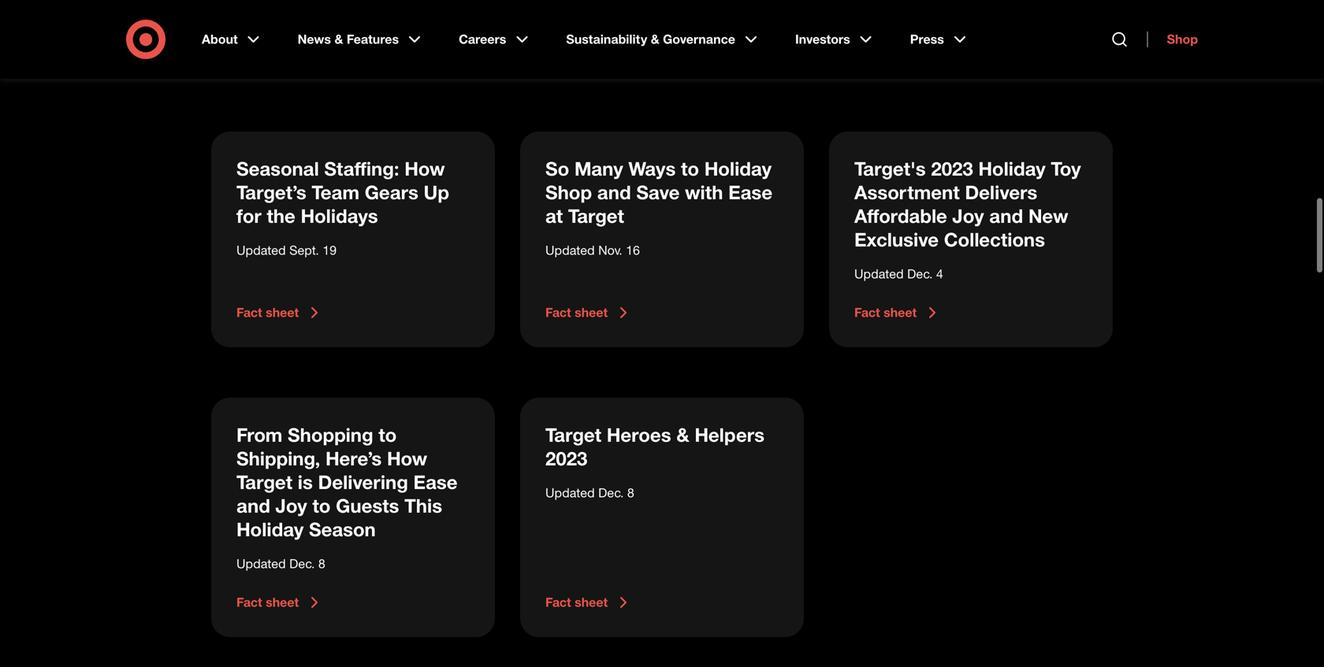 Task type: vqa. For each thing, say whether or not it's contained in the screenshot.
the leftmost "TOOLS"
no



Task type: locate. For each thing, give the bounding box(es) containing it.
many
[[575, 157, 623, 180]]

0 vertical spatial how
[[405, 157, 445, 180]]

dec.
[[907, 266, 933, 282], [598, 485, 624, 501], [289, 556, 315, 572]]

about link
[[191, 19, 274, 60]]

and down delivers
[[990, 204, 1023, 227]]

1 vertical spatial ease
[[414, 471, 458, 494]]

0 horizontal spatial and
[[236, 494, 270, 517]]

target's
[[855, 157, 926, 180]]

1 vertical spatial updated dec. 8
[[236, 556, 325, 572]]

4
[[936, 266, 943, 282]]

fact
[[211, 58, 250, 81], [236, 305, 262, 320], [546, 305, 571, 320], [855, 305, 880, 320], [236, 595, 262, 610], [546, 595, 571, 610]]

is
[[298, 471, 313, 494]]

guests
[[336, 494, 399, 517]]

shop link
[[1147, 32, 1198, 47]]

ease
[[728, 181, 773, 204], [414, 471, 458, 494]]

2 vertical spatial to
[[313, 494, 331, 517]]

ease right with
[[728, 181, 773, 204]]

fact for target's 2023 holiday toy assortment delivers affordable joy and new exclusive collections
[[855, 305, 880, 320]]

at
[[546, 204, 563, 227]]

&
[[335, 32, 343, 47], [651, 32, 660, 47], [677, 424, 690, 446]]

1 vertical spatial target
[[546, 424, 602, 446]]

shop
[[1167, 32, 1198, 47], [546, 181, 592, 204]]

up
[[424, 181, 449, 204]]

exclusive
[[855, 228, 939, 251]]

1 horizontal spatial dec.
[[598, 485, 624, 501]]

staffing:
[[324, 157, 399, 180]]

how inside seasonal staffing: how target's team gears up for the holidays
[[405, 157, 445, 180]]

target up updated nov. 16
[[568, 204, 624, 227]]

8
[[627, 485, 634, 501], [318, 556, 325, 572]]

delivering
[[318, 471, 408, 494]]

1 horizontal spatial ease
[[728, 181, 773, 204]]

0 vertical spatial dec.
[[907, 266, 933, 282]]

nov.
[[598, 243, 623, 258]]

1 horizontal spatial joy
[[953, 204, 984, 227]]

8 down target heroes & helpers 2023
[[627, 485, 634, 501]]

2 horizontal spatial &
[[677, 424, 690, 446]]

& inside target heroes & helpers 2023
[[677, 424, 690, 446]]

joy
[[953, 204, 984, 227], [276, 494, 307, 517]]

updated dec. 8 for from shopping to shipping, here's how target is delivering ease and joy to guests this holiday season
[[236, 556, 325, 572]]

how up delivering
[[387, 447, 427, 470]]

fact sheet for from shopping to shipping, here's how target is delivering ease and joy to guests this holiday season
[[236, 595, 299, 610]]

updated for seasonal staffing: how target's team gears up for the holidays
[[236, 243, 286, 258]]

updated dec. 8 down season
[[236, 556, 325, 572]]

dec. for target's 2023 holiday toy assortment delivers affordable joy and new exclusive collections
[[907, 266, 933, 282]]

0 vertical spatial 8
[[627, 485, 634, 501]]

target's 2023 holiday toy assortment delivers affordable joy and new exclusive collections
[[855, 157, 1081, 251]]

2 horizontal spatial holiday
[[979, 157, 1046, 180]]

sustainability & governance link
[[555, 19, 772, 60]]

0 horizontal spatial to
[[313, 494, 331, 517]]

fact sheet link for and
[[855, 303, 1088, 322]]

2 horizontal spatial dec.
[[907, 266, 933, 282]]

ease up this
[[414, 471, 458, 494]]

0 horizontal spatial joy
[[276, 494, 307, 517]]

joy inside from shopping to shipping, here's how target is delivering ease and joy to guests this holiday season
[[276, 494, 307, 517]]

target down shipping,
[[236, 471, 293, 494]]

updated dec. 8 down heroes
[[546, 485, 634, 501]]

the
[[267, 204, 295, 227]]

fact for from shopping to shipping, here's how target is delivering ease and joy to guests this holiday season
[[236, 595, 262, 610]]

target
[[568, 204, 624, 227], [546, 424, 602, 446], [236, 471, 293, 494]]

0 vertical spatial ease
[[728, 181, 773, 204]]

holiday inside from shopping to shipping, here's how target is delivering ease and joy to guests this holiday season
[[236, 518, 304, 541]]

fact sheet
[[236, 305, 299, 320], [546, 305, 608, 320], [855, 305, 917, 320], [236, 595, 299, 610], [546, 595, 608, 610]]

0 horizontal spatial dec.
[[289, 556, 315, 572]]

and down shipping,
[[236, 494, 270, 517]]

shopping
[[288, 424, 373, 446]]

and down the many
[[597, 181, 631, 204]]

0 vertical spatial and
[[597, 181, 631, 204]]

& left governance
[[651, 32, 660, 47]]

1 horizontal spatial &
[[651, 32, 660, 47]]

0 horizontal spatial 8
[[318, 556, 325, 572]]

gears
[[365, 181, 419, 204]]

and inside so many ways to holiday shop and save with ease at target
[[597, 181, 631, 204]]

to up with
[[681, 157, 699, 180]]

8 for here's
[[318, 556, 325, 572]]

2 horizontal spatial to
[[681, 157, 699, 180]]

to
[[681, 157, 699, 180], [379, 424, 397, 446], [313, 494, 331, 517]]

dec. down target heroes & helpers 2023
[[598, 485, 624, 501]]

how inside from shopping to shipping, here's how target is delivering ease and joy to guests this holiday season
[[387, 447, 427, 470]]

2 vertical spatial target
[[236, 471, 293, 494]]

target inside target heroes & helpers 2023
[[546, 424, 602, 446]]

holiday down is
[[236, 518, 304, 541]]

fact sheet link for the
[[236, 303, 470, 322]]

holidays
[[301, 204, 378, 227]]

1 horizontal spatial to
[[379, 424, 397, 446]]

2 vertical spatial dec.
[[289, 556, 315, 572]]

updated sept. 19
[[236, 243, 337, 258]]

ease inside so many ways to holiday shop and save with ease at target
[[728, 181, 773, 204]]

1 horizontal spatial updated dec. 8
[[546, 485, 634, 501]]

ease inside from shopping to shipping, here's how target is delivering ease and joy to guests this holiday season
[[414, 471, 458, 494]]

1 horizontal spatial 8
[[627, 485, 634, 501]]

8 down season
[[318, 556, 325, 572]]

updated
[[236, 243, 286, 258], [546, 243, 595, 258], [855, 266, 904, 282], [546, 485, 595, 501], [236, 556, 286, 572]]

0 horizontal spatial 2023
[[546, 447, 588, 470]]

investors
[[795, 32, 850, 47]]

1 vertical spatial and
[[990, 204, 1023, 227]]

1 vertical spatial dec.
[[598, 485, 624, 501]]

8 for 2023
[[627, 485, 634, 501]]

1 horizontal spatial 2023
[[931, 157, 973, 180]]

how up up on the top of page
[[405, 157, 445, 180]]

joy up collections
[[953, 204, 984, 227]]

dec. down season
[[289, 556, 315, 572]]

joy down is
[[276, 494, 307, 517]]

ease for with
[[728, 181, 773, 204]]

0 horizontal spatial ease
[[414, 471, 458, 494]]

fact sheet link for with
[[546, 303, 779, 322]]

and
[[597, 181, 631, 204], [990, 204, 1023, 227], [236, 494, 270, 517]]

0 vertical spatial shop
[[1167, 32, 1198, 47]]

press link
[[899, 19, 981, 60]]

1 vertical spatial shop
[[546, 181, 592, 204]]

holiday inside the target's 2023 holiday toy assortment delivers affordable joy and new exclusive collections
[[979, 157, 1046, 180]]

holiday inside so many ways to holiday shop and save with ease at target
[[705, 157, 772, 180]]

target left heroes
[[546, 424, 602, 446]]

0 vertical spatial target
[[568, 204, 624, 227]]

1 horizontal spatial and
[[597, 181, 631, 204]]

updated for target's 2023 holiday toy assortment delivers affordable joy and new exclusive collections
[[855, 266, 904, 282]]

updated dec. 4
[[855, 266, 943, 282]]

press
[[910, 32, 944, 47]]

0 vertical spatial to
[[681, 157, 699, 180]]

fact sheets
[[211, 58, 315, 81]]

for
[[236, 204, 261, 227]]

affordable
[[855, 204, 947, 227]]

1 vertical spatial joy
[[276, 494, 307, 517]]

0 horizontal spatial holiday
[[236, 518, 304, 541]]

1 vertical spatial 8
[[318, 556, 325, 572]]

0 horizontal spatial shop
[[546, 181, 592, 204]]

0 vertical spatial updated dec. 8
[[546, 485, 634, 501]]

& right heroes
[[677, 424, 690, 446]]

fact sheet for target heroes & helpers 2023
[[546, 595, 608, 610]]

2023
[[931, 157, 973, 180], [546, 447, 588, 470]]

0 horizontal spatial updated dec. 8
[[236, 556, 325, 572]]

holiday up with
[[705, 157, 772, 180]]

ease for delivering
[[414, 471, 458, 494]]

2 vertical spatial and
[[236, 494, 270, 517]]

fact sheet link
[[236, 303, 470, 322], [546, 303, 779, 322], [855, 303, 1088, 322], [236, 593, 470, 612], [546, 593, 779, 612]]

1 vertical spatial how
[[387, 447, 427, 470]]

0 vertical spatial 2023
[[931, 157, 973, 180]]

investors link
[[784, 19, 887, 60]]

1 vertical spatial 2023
[[546, 447, 588, 470]]

2023 inside target heroes & helpers 2023
[[546, 447, 588, 470]]

holiday
[[705, 157, 772, 180], [979, 157, 1046, 180], [236, 518, 304, 541]]

1 horizontal spatial holiday
[[705, 157, 772, 180]]

updated for target heroes & helpers 2023
[[546, 485, 595, 501]]

how
[[405, 157, 445, 180], [387, 447, 427, 470]]

collections
[[944, 228, 1045, 251]]

1 horizontal spatial shop
[[1167, 32, 1198, 47]]

2 horizontal spatial and
[[990, 204, 1023, 227]]

0 horizontal spatial &
[[335, 32, 343, 47]]

updated for so many ways to holiday shop and save with ease at target
[[546, 243, 595, 258]]

0 vertical spatial joy
[[953, 204, 984, 227]]

to down is
[[313, 494, 331, 517]]

fact sheet for target's 2023 holiday toy assortment delivers affordable joy and new exclusive collections
[[855, 305, 917, 320]]

updated for from shopping to shipping, here's how target is delivering ease and joy to guests this holiday season
[[236, 556, 286, 572]]

2023 inside the target's 2023 holiday toy assortment delivers affordable joy and new exclusive collections
[[931, 157, 973, 180]]

sheet
[[266, 305, 299, 320], [575, 305, 608, 320], [884, 305, 917, 320], [266, 595, 299, 610], [575, 595, 608, 610]]

19
[[323, 243, 337, 258]]

updated nov. 16
[[546, 243, 640, 258]]

news & features
[[298, 32, 399, 47]]

fact for target heroes & helpers 2023
[[546, 595, 571, 610]]

& right news
[[335, 32, 343, 47]]

holiday up delivers
[[979, 157, 1046, 180]]

delivers
[[965, 181, 1038, 204]]

to up here's
[[379, 424, 397, 446]]

1 vertical spatial to
[[379, 424, 397, 446]]

fact sheet for seasonal staffing: how target's team gears up for the holidays
[[236, 305, 299, 320]]

dec. left 4 at top right
[[907, 266, 933, 282]]

updated dec. 8
[[546, 485, 634, 501], [236, 556, 325, 572]]



Task type: describe. For each thing, give the bounding box(es) containing it.
sheet for joy
[[884, 305, 917, 320]]

helpers
[[695, 424, 765, 446]]

careers link
[[448, 19, 543, 60]]

and inside the target's 2023 holiday toy assortment delivers affordable joy and new exclusive collections
[[990, 204, 1023, 227]]

heroes
[[607, 424, 671, 446]]

dec. for target heroes & helpers 2023
[[598, 485, 624, 501]]

seasonal staffing: how target's team gears up for the holidays
[[236, 157, 449, 227]]

so many ways to holiday shop and save with ease at target
[[546, 157, 773, 227]]

16
[[626, 243, 640, 258]]

target inside from shopping to shipping, here's how target is delivering ease and joy to guests this holiday season
[[236, 471, 293, 494]]

from shopping to shipping, here's how target is delivering ease and joy to guests this holiday season
[[236, 424, 458, 541]]

ways
[[629, 157, 676, 180]]

careers
[[459, 32, 506, 47]]

dec. for from shopping to shipping, here's how target is delivering ease and joy to guests this holiday season
[[289, 556, 315, 572]]

toy
[[1051, 157, 1081, 180]]

to inside so many ways to holiday shop and save with ease at target
[[681, 157, 699, 180]]

sheet for for
[[266, 305, 299, 320]]

this
[[405, 494, 442, 517]]

sheet for is
[[266, 595, 299, 610]]

team
[[312, 181, 360, 204]]

& for features
[[335, 32, 343, 47]]

from
[[236, 424, 282, 446]]

fact sheet link for delivering
[[236, 593, 470, 612]]

& for governance
[[651, 32, 660, 47]]

seasonal
[[236, 157, 319, 180]]

assortment
[[855, 181, 960, 204]]

target inside so many ways to holiday shop and save with ease at target
[[568, 204, 624, 227]]

shop inside so many ways to holiday shop and save with ease at target
[[546, 181, 592, 204]]

new
[[1029, 204, 1069, 227]]

about
[[202, 32, 238, 47]]

season
[[309, 518, 376, 541]]

with
[[685, 181, 723, 204]]

governance
[[663, 32, 735, 47]]

fact sheet for so many ways to holiday shop and save with ease at target
[[546, 305, 608, 320]]

features
[[347, 32, 399, 47]]

save
[[636, 181, 680, 204]]

sustainability
[[566, 32, 647, 47]]

here's
[[326, 447, 382, 470]]

so
[[546, 157, 569, 180]]

sheets
[[255, 58, 315, 81]]

target's
[[236, 181, 306, 204]]

joy inside the target's 2023 holiday toy assortment delivers affordable joy and new exclusive collections
[[953, 204, 984, 227]]

sheet for save
[[575, 305, 608, 320]]

shipping,
[[236, 447, 320, 470]]

target heroes & helpers 2023
[[546, 424, 765, 470]]

updated dec. 8 for target heroes & helpers 2023
[[546, 485, 634, 501]]

sustainability & governance
[[566, 32, 735, 47]]

and inside from shopping to shipping, here's how target is delivering ease and joy to guests this holiday season
[[236, 494, 270, 517]]

news & features link
[[287, 19, 435, 60]]

sept.
[[289, 243, 319, 258]]

fact for so many ways to holiday shop and save with ease at target
[[546, 305, 571, 320]]

news
[[298, 32, 331, 47]]

fact for seasonal staffing: how target's team gears up for the holidays
[[236, 305, 262, 320]]



